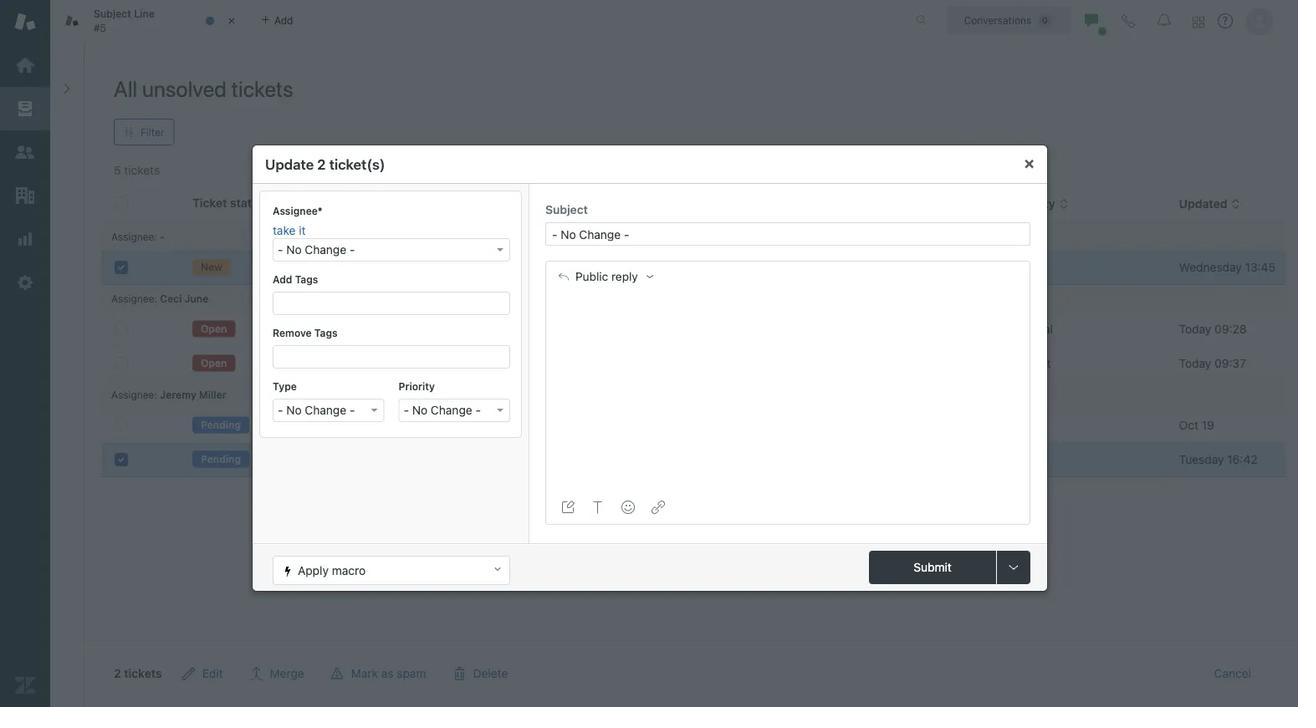 Task type: vqa. For each thing, say whether or not it's contained in the screenshot.


Task type: describe. For each thing, give the bounding box(es) containing it.
zendesk products image
[[1193, 16, 1205, 28]]

ticket
[[285, 323, 319, 336]]

mark as spam
[[351, 667, 426, 681]]

2 13:45 from the left
[[1246, 261, 1276, 274]]

open for contact
[[201, 358, 227, 369]]

1 wednesday from the left
[[898, 261, 961, 274]]

#5
[[94, 22, 106, 33]]

assignee* take it
[[273, 205, 323, 238]]

1 horizontal spatial arrow down image
[[497, 249, 504, 252]]

tickets inside now showing 5 tickets region
[[124, 667, 162, 681]]

updated
[[1179, 197, 1228, 211]]

zendesk support image
[[14, 11, 36, 33]]

1 vertical spatial priority
[[399, 381, 435, 392]]

assignee: for assignee: ceci june
[[111, 293, 157, 305]]

change for priority
[[431, 404, 473, 418]]

19
[[1202, 419, 1215, 433]]

today 09:37
[[1179, 357, 1247, 371]]

add tags
[[273, 274, 318, 285]]

get help image
[[1218, 13, 1233, 28]]

get started image
[[14, 54, 36, 76]]

format text image
[[592, 501, 605, 515]]

reply
[[612, 270, 638, 284]]

jeremy
[[160, 389, 196, 401]]

outreach
[[332, 419, 382, 433]]

assignee: for assignee: -
[[111, 231, 157, 243]]

ticket(s)
[[329, 156, 385, 173]]

oct 19
[[1179, 419, 1215, 433]]

apply macro button
[[273, 556, 510, 586]]

subject line link
[[285, 259, 352, 276]]

macro
[[332, 564, 366, 578]]

normal
[[1014, 323, 1054, 336]]

subject up it on the left
[[285, 196, 329, 210]]

pending for oct
[[201, 419, 241, 431]]

as
[[381, 667, 394, 681]]

× link
[[1024, 152, 1035, 172]]

merge button
[[236, 658, 318, 691]]

row containing subject line
[[101, 251, 1286, 285]]

draft mode image
[[561, 501, 575, 515]]

delete
[[473, 667, 508, 681]]

×
[[1024, 152, 1035, 172]]

change up subject line
[[305, 243, 347, 257]]

assignee: ceci june
[[111, 293, 209, 305]]

row containing contact
[[101, 347, 1286, 381]]

support outreach link
[[285, 418, 382, 434]]

edit button
[[169, 658, 236, 691]]

contact link
[[285, 356, 328, 372]]

remove
[[273, 327, 312, 339]]

09:28
[[1215, 323, 1247, 336]]

remove tags
[[273, 327, 338, 339]]

- no change - button for type
[[273, 399, 384, 423]]

apply
[[298, 564, 329, 578]]

line for subject line
[[330, 261, 352, 274]]

priority button
[[1014, 197, 1069, 212]]

row containing ticket
[[101, 313, 1286, 347]]

- no change - for type
[[278, 404, 355, 418]]

close image
[[223, 13, 240, 29]]

tab containing subject line
[[50, 0, 251, 42]]

june
[[185, 293, 209, 305]]

conversations
[[965, 15, 1032, 26]]

1 horizontal spatial 2
[[317, 156, 326, 173]]

change for type
[[305, 404, 347, 418]]

tabs tab list
[[50, 0, 899, 42]]

1 wednesday 13:45 from the left
[[898, 261, 994, 274]]

organizations image
[[14, 185, 36, 207]]

it
[[299, 224, 306, 238]]

priority inside button
[[1014, 197, 1056, 211]]

open for ticket
[[201, 323, 227, 335]]

16:42
[[1228, 453, 1258, 467]]

assignee: -
[[111, 231, 165, 243]]

merge
[[270, 667, 304, 681]]

cancel
[[1215, 667, 1252, 681]]

add link (cmd k) image
[[652, 501, 665, 515]]

subject inside subject line #5
[[94, 8, 131, 20]]



Task type: locate. For each thing, give the bounding box(es) containing it.
0 vertical spatial arrow down image
[[497, 249, 504, 252]]

tags
[[295, 274, 318, 285], [314, 327, 338, 339]]

open down june
[[201, 323, 227, 335]]

submit
[[914, 561, 952, 575]]

assignee: left jeremy in the left bottom of the page
[[111, 389, 157, 401]]

subject line #5
[[94, 8, 155, 33]]

line for subject line #5
[[134, 8, 155, 20]]

0 horizontal spatial arrow down image
[[371, 409, 378, 413]]

subject
[[94, 8, 131, 20], [285, 196, 329, 210], [546, 203, 588, 217], [285, 261, 327, 274]]

0 vertical spatial today
[[1179, 323, 1212, 336]]

assignee*
[[273, 205, 323, 217]]

edit
[[202, 667, 223, 681]]

assignee: jeremy miller
[[111, 389, 227, 401]]

no down it on the left
[[286, 243, 302, 257]]

low for tuesday
[[1014, 453, 1036, 467]]

update 2 ticket(s)
[[265, 156, 385, 173]]

- no change -
[[278, 243, 355, 257], [278, 404, 355, 418], [404, 404, 481, 418]]

- no change - left arrow down image
[[404, 404, 481, 418]]

assignee:
[[111, 231, 157, 243], [111, 293, 157, 305], [111, 389, 157, 401]]

today left 09:28
[[1179, 323, 1212, 336]]

customers image
[[14, 141, 36, 163]]

1 today from the top
[[1179, 323, 1212, 336]]

1 vertical spatial open
[[201, 358, 227, 369]]

cancel button
[[1201, 658, 1265, 691]]

take
[[273, 224, 296, 238]]

0 vertical spatial open
[[201, 323, 227, 335]]

1 horizontal spatial tickets
[[232, 76, 293, 101]]

0 vertical spatial tickets
[[232, 76, 293, 101]]

conversations button
[[946, 7, 1070, 34]]

arrow up image
[[492, 564, 504, 575]]

spam
[[397, 667, 426, 681]]

submit button
[[869, 551, 997, 585]]

new
[[201, 261, 223, 273]]

2 wednesday from the left
[[1179, 261, 1242, 274]]

zendesk image
[[14, 675, 36, 697]]

filter
[[141, 126, 164, 138]]

unsolved
[[142, 76, 227, 101]]

low for oct
[[1014, 419, 1036, 433]]

-
[[160, 231, 165, 243], [278, 243, 283, 257], [350, 243, 355, 257], [278, 404, 283, 418], [350, 404, 355, 418], [404, 404, 409, 418], [476, 404, 481, 418]]

5 row from the top
[[101, 443, 1286, 477]]

contact
[[285, 357, 328, 371]]

- inside now showing 5 tickets region
[[160, 231, 165, 243]]

tags for remove tags
[[314, 327, 338, 339]]

support
[[285, 419, 329, 433]]

tags right remove
[[314, 327, 338, 339]]

None text field
[[546, 223, 1031, 246]]

mark as spam button
[[318, 658, 440, 691]]

1 vertical spatial pending
[[201, 454, 241, 465]]

admin image
[[14, 272, 36, 294]]

tina
[[685, 261, 708, 274]]

0 vertical spatial low
[[1014, 419, 1036, 433]]

line inside subject line #5
[[134, 8, 155, 20]]

no up 'support'
[[286, 404, 302, 418]]

4 row from the top
[[101, 409, 1286, 443]]

urgent
[[1014, 357, 1052, 371]]

tuesday
[[1179, 453, 1225, 467]]

1 vertical spatial tags
[[314, 327, 338, 339]]

0 vertical spatial pending
[[201, 419, 241, 431]]

0 horizontal spatial 13:45
[[964, 261, 994, 274]]

1 horizontal spatial priority
[[1014, 197, 1056, 211]]

row
[[101, 251, 1286, 285], [101, 313, 1286, 347], [101, 347, 1286, 381], [101, 409, 1286, 443], [101, 443, 1286, 477]]

2 pending from the top
[[201, 454, 241, 465]]

tuesday 16:42
[[1179, 453, 1258, 467]]

0 vertical spatial priority
[[1014, 197, 1056, 211]]

1 assignee: from the top
[[111, 231, 157, 243]]

pending
[[201, 419, 241, 431], [201, 454, 241, 465]]

line inside subject line "link"
[[330, 261, 352, 274]]

delete button
[[440, 658, 522, 691]]

expand views pane image
[[60, 82, 74, 95]]

all unsolved tickets
[[114, 76, 293, 101]]

insert emojis image
[[622, 501, 635, 515]]

1 vertical spatial low
[[1014, 453, 1036, 467]]

low
[[1014, 419, 1036, 433], [1014, 453, 1036, 467]]

update
[[265, 156, 314, 173]]

tags right add at the top of page
[[295, 274, 318, 285]]

today for today 09:28
[[1179, 323, 1212, 336]]

1 vertical spatial line
[[330, 261, 352, 274]]

miller
[[199, 389, 227, 401]]

1 horizontal spatial line
[[330, 261, 352, 274]]

oct
[[1179, 419, 1199, 433]]

0 vertical spatial assignee:
[[111, 231, 157, 243]]

2
[[317, 156, 326, 173], [114, 667, 121, 681]]

public reply button
[[544, 259, 667, 295]]

- no change - up subject line
[[278, 243, 355, 257]]

tab
[[50, 0, 251, 42]]

2 inside now showing 5 tickets region
[[114, 667, 121, 681]]

1 low from the top
[[1014, 419, 1036, 433]]

ceci
[[160, 293, 182, 305]]

change left arrow down image
[[431, 404, 473, 418]]

today 09:28
[[1179, 323, 1247, 336]]

2 low from the top
[[1014, 453, 1036, 467]]

1 horizontal spatial wednesday
[[1179, 261, 1242, 274]]

line right add tags
[[330, 261, 352, 274]]

1 vertical spatial arrow down image
[[371, 409, 378, 413]]

main element
[[0, 0, 50, 708]]

take it link
[[273, 223, 510, 238]]

1 vertical spatial 2
[[114, 667, 121, 681]]

subject up public
[[546, 203, 588, 217]]

assignee: left ceci
[[111, 293, 157, 305]]

row containing support outreach
[[101, 409, 1286, 443]]

tickets left edit 'button'
[[124, 667, 162, 681]]

1 open from the top
[[201, 323, 227, 335]]

1 13:45 from the left
[[964, 261, 994, 274]]

today left 09:37
[[1179, 357, 1212, 371]]

0 vertical spatial 2
[[317, 156, 326, 173]]

0 horizontal spatial priority
[[399, 381, 435, 392]]

2 assignee: from the top
[[111, 293, 157, 305]]

support outreach
[[285, 419, 382, 433]]

2 vertical spatial assignee:
[[111, 389, 157, 401]]

1 row from the top
[[101, 251, 1286, 285]]

views image
[[14, 98, 36, 120]]

today for today 09:37
[[1179, 357, 1212, 371]]

0 vertical spatial line
[[134, 8, 155, 20]]

no for priority
[[412, 404, 428, 418]]

1 horizontal spatial 13:45
[[1246, 261, 1276, 274]]

09:37
[[1215, 357, 1247, 371]]

mark
[[351, 667, 378, 681]]

change
[[305, 243, 347, 257], [305, 404, 347, 418], [431, 404, 473, 418]]

subject down it on the left
[[285, 261, 327, 274]]

0 horizontal spatial tickets
[[124, 667, 162, 681]]

1 horizontal spatial wednesday 13:45
[[1179, 261, 1276, 274]]

all
[[114, 76, 137, 101]]

13:45
[[964, 261, 994, 274], [1246, 261, 1276, 274]]

arrow down image
[[497, 249, 504, 252], [371, 409, 378, 413]]

today
[[1179, 323, 1212, 336], [1179, 357, 1212, 371]]

assignee: up assignee: ceci june
[[111, 231, 157, 243]]

subject inside "link"
[[285, 261, 327, 274]]

filter button
[[114, 119, 175, 146]]

priority
[[1014, 197, 1056, 211], [399, 381, 435, 392]]

0 vertical spatial tags
[[295, 274, 318, 285]]

- no change - up 'support'
[[278, 404, 355, 418]]

wednesday
[[898, 261, 961, 274], [1179, 261, 1242, 274]]

line up the all
[[134, 8, 155, 20]]

3 assignee: from the top
[[111, 389, 157, 401]]

assignee: for assignee: jeremy miller
[[111, 389, 157, 401]]

1 vertical spatial tickets
[[124, 667, 162, 681]]

no left arrow down image
[[412, 404, 428, 418]]

open up miller
[[201, 358, 227, 369]]

ticket link
[[285, 321, 319, 338]]

tickets
[[232, 76, 293, 101], [124, 667, 162, 681]]

public reply
[[576, 270, 638, 284]]

no
[[286, 243, 302, 257], [286, 404, 302, 418], [412, 404, 428, 418]]

no for type
[[286, 404, 302, 418]]

0 horizontal spatial line
[[134, 8, 155, 20]]

subject up #5
[[94, 8, 131, 20]]

arrow down image
[[497, 409, 504, 413]]

reporting image
[[14, 228, 36, 250]]

0 horizontal spatial wednesday 13:45
[[898, 261, 994, 274]]

displays possible ticket submission types image
[[1007, 561, 1021, 575]]

- no change - for priority
[[404, 404, 481, 418]]

tags for add tags
[[295, 274, 318, 285]]

line
[[134, 8, 155, 20], [330, 261, 352, 274]]

wednesday 13:45
[[898, 261, 994, 274], [1179, 261, 1276, 274]]

0 horizontal spatial 2
[[114, 667, 121, 681]]

2 row from the top
[[101, 313, 1286, 347]]

None field
[[274, 293, 510, 311], [274, 346, 510, 365], [274, 293, 510, 311], [274, 346, 510, 365]]

- no change - button
[[273, 238, 510, 262], [273, 399, 384, 423], [399, 399, 510, 423]]

2 open from the top
[[201, 358, 227, 369]]

public
[[576, 270, 609, 284]]

1 vertical spatial today
[[1179, 357, 1212, 371]]

row containing low
[[101, 443, 1286, 477]]

- no change - button for priority
[[399, 399, 510, 423]]

1 pending from the top
[[201, 419, 241, 431]]

3 row from the top
[[101, 347, 1286, 381]]

pending for tuesday
[[201, 454, 241, 465]]

1 vertical spatial assignee:
[[111, 293, 157, 305]]

tickets down close image
[[232, 76, 293, 101]]

2 wednesday 13:45 from the left
[[1179, 261, 1276, 274]]

updated button
[[1179, 197, 1241, 212]]

open
[[201, 323, 227, 335], [201, 358, 227, 369]]

2 tickets
[[114, 667, 162, 681]]

2 today from the top
[[1179, 357, 1212, 371]]

now showing 5 tickets region
[[80, 179, 1299, 708]]

add
[[273, 274, 292, 285]]

apply macro
[[298, 564, 366, 578]]

subject line
[[285, 261, 352, 274]]

0 horizontal spatial wednesday
[[898, 261, 961, 274]]

type
[[273, 381, 297, 392]]

change up support outreach
[[305, 404, 347, 418]]



